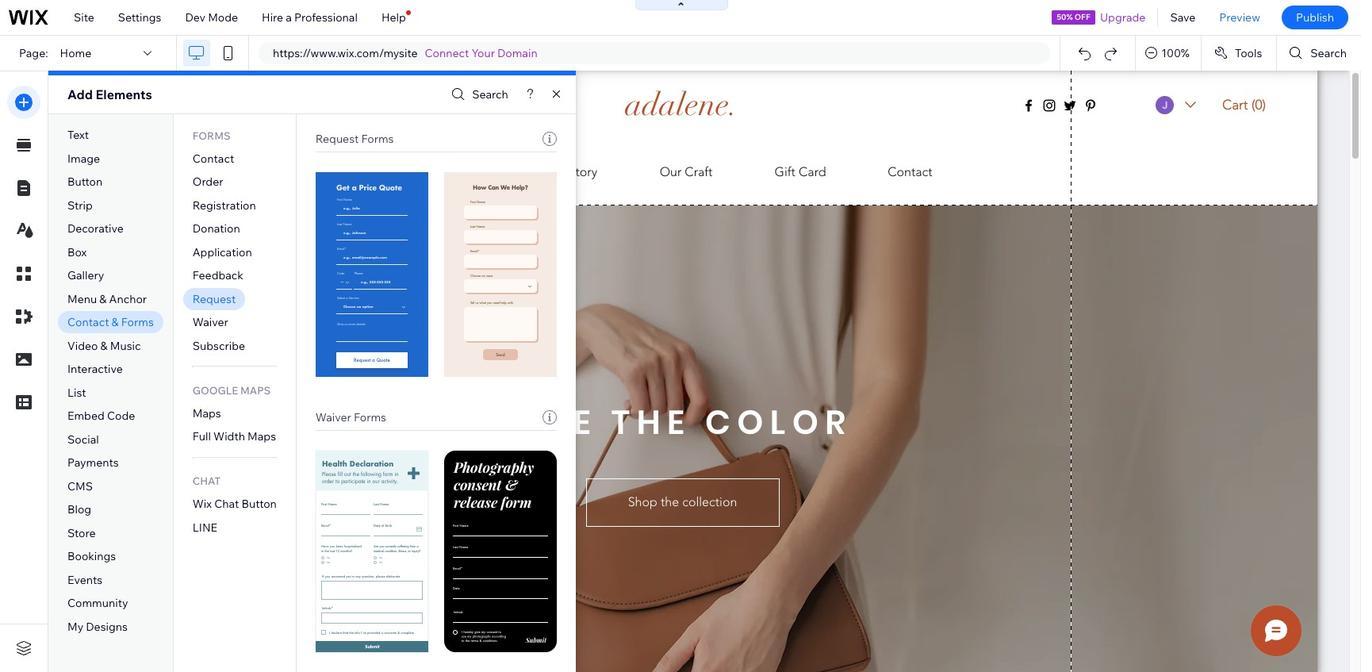 Task type: locate. For each thing, give the bounding box(es) containing it.
mode
[[208, 10, 238, 25]]

& right menu at the top of page
[[99, 292, 107, 306]]

cms
[[67, 479, 93, 494]]

1 vertical spatial chat
[[214, 497, 239, 511]]

code
[[107, 409, 135, 423]]

0 horizontal spatial contact
[[67, 315, 109, 330]]

menu & anchor
[[67, 292, 147, 306]]

0 horizontal spatial request
[[193, 292, 236, 306]]

1 horizontal spatial request
[[316, 132, 359, 146]]

0 vertical spatial button
[[67, 175, 103, 189]]

professional
[[294, 10, 358, 25]]

1 vertical spatial search button
[[448, 83, 509, 106]]

application
[[193, 245, 252, 259]]

settings
[[118, 10, 161, 25]]

1 vertical spatial request
[[193, 292, 236, 306]]

2 vertical spatial maps
[[248, 430, 276, 444]]

connect
[[425, 46, 469, 60]]

dev
[[185, 10, 206, 25]]

home
[[60, 46, 91, 60]]

contact & forms
[[67, 315, 154, 330]]

chat up wix
[[193, 475, 221, 488]]

1 horizontal spatial contact
[[193, 151, 234, 166]]

1 horizontal spatial search button
[[1278, 36, 1362, 71]]

full
[[193, 430, 211, 444]]

wix
[[193, 497, 212, 511]]

hire
[[262, 10, 283, 25]]

chat
[[193, 475, 221, 488], [214, 497, 239, 511]]

1 horizontal spatial button
[[242, 497, 277, 511]]

0 vertical spatial contact
[[193, 151, 234, 166]]

tools button
[[1202, 36, 1277, 71]]

contact up video
[[67, 315, 109, 330]]

button
[[67, 175, 103, 189], [242, 497, 277, 511]]

elements
[[96, 86, 152, 102]]

decorative
[[67, 222, 124, 236]]

search button
[[1278, 36, 1362, 71], [448, 83, 509, 106]]

& right video
[[100, 339, 108, 353]]

&
[[99, 292, 107, 306], [112, 315, 119, 330], [100, 339, 108, 353]]

search button down publish
[[1278, 36, 1362, 71]]

contact up order
[[193, 151, 234, 166]]

0 vertical spatial waiver
[[193, 315, 228, 330]]

0 vertical spatial request
[[316, 132, 359, 146]]

0 vertical spatial &
[[99, 292, 107, 306]]

contact
[[193, 151, 234, 166], [67, 315, 109, 330]]

1 vertical spatial search
[[472, 87, 509, 102]]

1 vertical spatial maps
[[193, 406, 221, 420]]

maps up full
[[193, 406, 221, 420]]

search down your
[[472, 87, 509, 102]]

search button down your
[[448, 83, 509, 106]]

wix chat button
[[193, 497, 277, 511]]

1 vertical spatial waiver
[[316, 410, 351, 425]]

music
[[110, 339, 141, 353]]

100%
[[1162, 46, 1190, 60]]

waiver
[[193, 315, 228, 330], [316, 410, 351, 425]]

anchor
[[109, 292, 147, 306]]

request
[[316, 132, 359, 146], [193, 292, 236, 306]]

payments
[[67, 456, 119, 470]]

interactive
[[67, 362, 123, 376]]

button right wix
[[242, 497, 277, 511]]

maps right google on the left
[[240, 384, 271, 397]]

preview button
[[1208, 0, 1273, 35]]

embed code
[[67, 409, 135, 423]]

waiver for waiver forms
[[316, 410, 351, 425]]

maps
[[240, 384, 271, 397], [193, 406, 221, 420], [248, 430, 276, 444]]

0 horizontal spatial waiver
[[193, 315, 228, 330]]

1 vertical spatial button
[[242, 497, 277, 511]]

0 horizontal spatial search
[[472, 87, 509, 102]]

& down menu & anchor
[[112, 315, 119, 330]]

add
[[67, 86, 93, 102]]

maps right width
[[248, 430, 276, 444]]

request for request
[[193, 292, 236, 306]]

1 horizontal spatial waiver
[[316, 410, 351, 425]]

subscribe
[[193, 339, 245, 353]]

search
[[1311, 46, 1347, 60], [472, 87, 509, 102]]

forms
[[193, 129, 231, 142], [361, 132, 394, 146], [121, 315, 154, 330], [354, 410, 386, 425]]

1 horizontal spatial search
[[1311, 46, 1347, 60]]

community
[[67, 596, 128, 611]]

0 horizontal spatial button
[[67, 175, 103, 189]]

search down 'publish' button
[[1311, 46, 1347, 60]]

1 vertical spatial contact
[[67, 315, 109, 330]]

2 vertical spatial &
[[100, 339, 108, 353]]

1 vertical spatial &
[[112, 315, 119, 330]]

list
[[67, 386, 86, 400]]

line
[[193, 520, 217, 535]]

button down image at the left
[[67, 175, 103, 189]]

my designs
[[67, 620, 128, 634]]

feedback
[[193, 268, 244, 283]]

contact for contact
[[193, 151, 234, 166]]

chat right wix
[[214, 497, 239, 511]]

https://www.wix.com/mysite
[[273, 46, 418, 60]]



Task type: vqa. For each thing, say whether or not it's contained in the screenshot.
Me.
no



Task type: describe. For each thing, give the bounding box(es) containing it.
google
[[193, 384, 238, 397]]

blog
[[67, 503, 91, 517]]

& for video
[[100, 339, 108, 353]]

publish button
[[1282, 6, 1349, 29]]

help
[[382, 10, 406, 25]]

events
[[67, 573, 103, 587]]

off
[[1075, 12, 1091, 22]]

contact for contact & forms
[[67, 315, 109, 330]]

request forms
[[316, 132, 394, 146]]

0 vertical spatial maps
[[240, 384, 271, 397]]

0 vertical spatial search
[[1311, 46, 1347, 60]]

50%
[[1057, 12, 1073, 22]]

registration
[[193, 198, 256, 212]]

box
[[67, 245, 87, 259]]

store
[[67, 526, 96, 540]]

hire a professional
[[262, 10, 358, 25]]

& for menu
[[99, 292, 107, 306]]

video
[[67, 339, 98, 353]]

gallery
[[67, 268, 104, 283]]

0 vertical spatial search button
[[1278, 36, 1362, 71]]

tools
[[1235, 46, 1263, 60]]

save
[[1171, 10, 1196, 25]]

100% button
[[1137, 36, 1201, 71]]

https://www.wix.com/mysite connect your domain
[[273, 46, 538, 60]]

menu
[[67, 292, 97, 306]]

my
[[67, 620, 83, 634]]

site
[[74, 10, 94, 25]]

add elements
[[67, 86, 152, 102]]

waiver for waiver
[[193, 315, 228, 330]]

domain
[[498, 46, 538, 60]]

width
[[214, 430, 245, 444]]

publish
[[1297, 10, 1335, 25]]

a
[[286, 10, 292, 25]]

request for request forms
[[316, 132, 359, 146]]

text
[[67, 128, 89, 142]]

donation
[[193, 222, 240, 236]]

order
[[193, 175, 223, 189]]

preview
[[1220, 10, 1261, 25]]

0 vertical spatial chat
[[193, 475, 221, 488]]

designs
[[86, 620, 128, 634]]

your
[[472, 46, 495, 60]]

waiver forms
[[316, 410, 386, 425]]

image
[[67, 151, 100, 166]]

50% off
[[1057, 12, 1091, 22]]

dev mode
[[185, 10, 238, 25]]

google maps
[[193, 384, 271, 397]]

bookings
[[67, 549, 116, 564]]

save button
[[1159, 0, 1208, 35]]

full width maps
[[193, 430, 276, 444]]

strip
[[67, 198, 93, 212]]

& for contact
[[112, 315, 119, 330]]

0 horizontal spatial search button
[[448, 83, 509, 106]]

social
[[67, 432, 99, 447]]

upgrade
[[1101, 10, 1146, 25]]

video & music
[[67, 339, 141, 353]]

embed
[[67, 409, 105, 423]]



